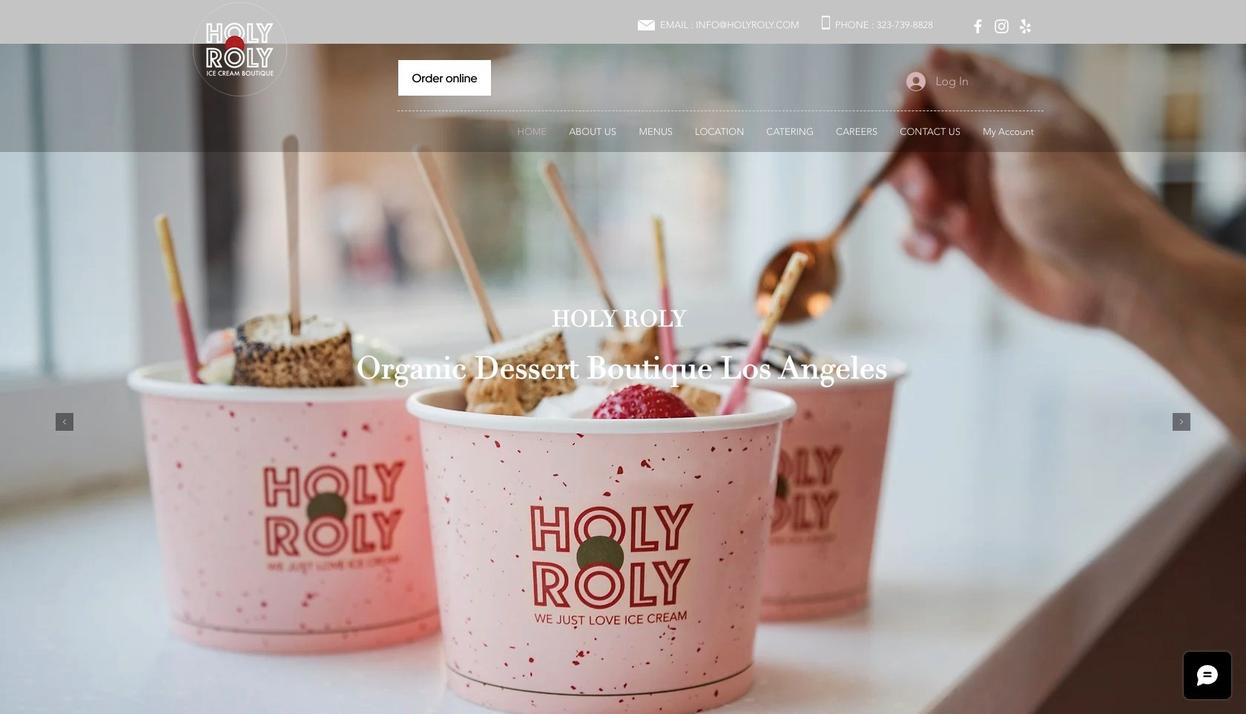 Task type: vqa. For each thing, say whether or not it's contained in the screenshot.
Social Bar Element
yes



Task type: locate. For each thing, give the bounding box(es) containing it.
slideshow region
[[0, 44, 1247, 715]]

white facebook icon image
[[969, 17, 988, 36]]

white instagram icon image
[[993, 17, 1012, 36]]

white yelp icon image
[[1017, 17, 1035, 36]]

ice cream in los angeles image
[[0, 44, 1247, 715]]



Task type: describe. For each thing, give the bounding box(es) containing it.
next image
[[1173, 413, 1191, 431]]

main_boutique 2.png image
[[193, 2, 287, 96]]

previous image
[[56, 413, 73, 431]]

wix chat element
[[1177, 645, 1247, 715]]

social bar element
[[969, 17, 1035, 36]]



